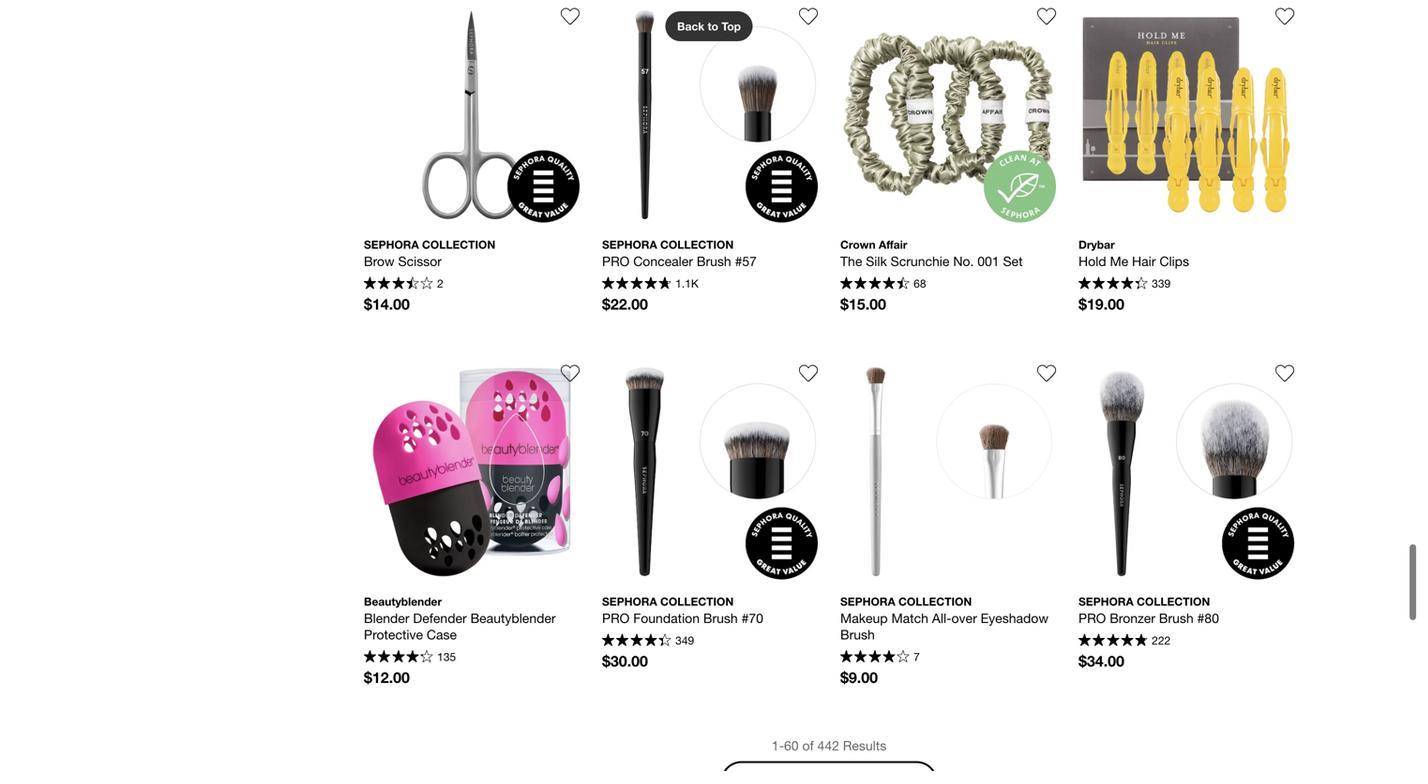 Task type: describe. For each thing, give the bounding box(es) containing it.
beautyblender blender defender beautyblender protective case
[[364, 595, 559, 643]]

4.5 stars element for $30.00
[[602, 634, 671, 649]]

top
[[722, 20, 741, 33]]

001
[[978, 254, 999, 269]]

over
[[952, 611, 977, 626]]

sephora for $22.00
[[602, 238, 657, 251]]

sign in to love drybar - hold me hair clips image
[[1276, 7, 1294, 26]]

135 reviews element
[[437, 651, 456, 664]]

brush for $30.00
[[703, 611, 738, 626]]

collection for $14.00
[[422, 238, 495, 251]]

#80
[[1197, 611, 1219, 626]]

collection for $22.00
[[660, 238, 734, 251]]

me
[[1110, 254, 1128, 269]]

7
[[914, 651, 920, 664]]

crown
[[840, 238, 876, 251]]

sephora collection - pro bronzer brush #80 image
[[1079, 364, 1294, 580]]

clips
[[1160, 254, 1189, 269]]

blender
[[364, 611, 409, 626]]

222
[[1152, 635, 1171, 648]]

$30.00
[[602, 653, 648, 670]]

sign in to love sephora collection - makeup match all-over eyeshadow brush image
[[1037, 364, 1056, 383]]

of
[[802, 738, 814, 754]]

1.1k
[[675, 277, 699, 290]]

the
[[840, 254, 862, 269]]

sephora collection brow scissor
[[364, 238, 495, 269]]

bronzer
[[1110, 611, 1155, 626]]

to
[[708, 20, 718, 33]]

pro for $30.00
[[602, 611, 630, 626]]

7 reviews element
[[914, 651, 920, 664]]

brush for $34.00
[[1159, 611, 1194, 626]]

back
[[677, 20, 704, 33]]

sign in to love crown affair - the silk scrunchie no. 001 set image
[[1037, 7, 1056, 26]]

$34.00
[[1079, 653, 1124, 670]]

1 horizontal spatial beautyblender
[[470, 611, 556, 626]]

drybar - hold me hair clips image
[[1079, 7, 1294, 223]]

sephora collection pro concealer brush #57
[[602, 238, 757, 269]]

sephora collection - pro foundation brush #70 image
[[602, 364, 818, 580]]

match
[[891, 611, 928, 626]]

back to top button
[[665, 11, 753, 41]]

scrunchie
[[891, 254, 950, 269]]

back to top
[[677, 20, 741, 33]]

protective
[[364, 627, 423, 643]]

sephora collection pro bronzer brush #80
[[1079, 595, 1219, 626]]

68 reviews element
[[914, 277, 926, 290]]

drybar
[[1079, 238, 1115, 251]]

1-60 of 442 results
[[772, 738, 887, 754]]

1.1k reviews element
[[675, 277, 699, 290]]

hair
[[1132, 254, 1156, 269]]

4.5 stars element for $19.00
[[1079, 277, 1148, 292]]

concealer
[[633, 254, 693, 269]]

$12.00
[[364, 669, 410, 687]]

0 vertical spatial beautyblender
[[364, 595, 442, 609]]

#70
[[741, 611, 763, 626]]

results
[[843, 738, 887, 754]]

collection for $34.00
[[1137, 595, 1210, 609]]

$15.00
[[840, 295, 886, 313]]

hold
[[1079, 254, 1106, 269]]



Task type: locate. For each thing, give the bounding box(es) containing it.
339 reviews element
[[1152, 277, 1171, 290]]

339
[[1152, 277, 1171, 290]]

sign in to love sephora collection - pro bronzer brush #80 image
[[1276, 364, 1294, 383]]

collection up '#80'
[[1137, 595, 1210, 609]]

sephora up makeup
[[840, 595, 895, 609]]

collection up foundation
[[660, 595, 734, 609]]

4.5 stars element
[[840, 277, 909, 292], [1079, 277, 1148, 292], [602, 634, 671, 649], [364, 651, 433, 666]]

collection for $9.00
[[899, 595, 972, 609]]

135
[[437, 651, 456, 664]]

brow
[[364, 254, 395, 269]]

sephora for $14.00
[[364, 238, 419, 251]]

pro
[[602, 254, 630, 269], [602, 611, 630, 626], [1079, 611, 1106, 626]]

beautyblender right defender
[[470, 611, 556, 626]]

pro up $22.00
[[602, 254, 630, 269]]

0 horizontal spatial 5 stars element
[[602, 277, 671, 292]]

5 stars element for $22.00
[[602, 277, 671, 292]]

brush
[[697, 254, 731, 269], [703, 611, 738, 626], [1159, 611, 1194, 626], [840, 627, 875, 643]]

crown affair - the silk scrunchie no. 001 set image
[[840, 7, 1056, 223]]

sign in to love beautyblender - blender defender beautyblender protective case image
[[561, 364, 580, 383]]

brush left #57
[[697, 254, 731, 269]]

sign in to love sephora collection - brow scissor image
[[561, 7, 580, 26]]

sephora collection makeup match all-over eyeshadow brush
[[840, 595, 1052, 643]]

beautyblender up blender at the bottom
[[364, 595, 442, 609]]

brush inside the "sephora collection pro bronzer brush #80"
[[1159, 611, 1194, 626]]

collection inside sephora collection pro concealer brush #57
[[660, 238, 734, 251]]

collection inside sephora collection pro foundation brush #70
[[660, 595, 734, 609]]

1 horizontal spatial 5 stars element
[[1079, 634, 1148, 649]]

4.5 stars element for $15.00
[[840, 277, 909, 292]]

sephora for $30.00
[[602, 595, 657, 609]]

1 vertical spatial beautyblender
[[470, 611, 556, 626]]

pro for $22.00
[[602, 254, 630, 269]]

sign in to love sephora collection - pro concealer brush #57 image
[[799, 7, 818, 26]]

sephora up bronzer
[[1079, 595, 1134, 609]]

pro inside the "sephora collection pro bronzer brush #80"
[[1079, 611, 1106, 626]]

sephora inside the "sephora collection pro bronzer brush #80"
[[1079, 595, 1134, 609]]

#57
[[735, 254, 757, 269]]

5 stars element
[[602, 277, 671, 292], [1079, 634, 1148, 649]]

5 stars element up $22.00
[[602, 277, 671, 292]]

349 reviews element
[[675, 635, 694, 648]]

beautyblender
[[364, 595, 442, 609], [470, 611, 556, 626]]

brush inside sephora collection makeup match all-over eyeshadow brush
[[840, 627, 875, 643]]

brush inside sephora collection pro foundation brush #70
[[703, 611, 738, 626]]

collection up the concealer
[[660, 238, 734, 251]]

$9.00
[[840, 669, 878, 687]]

222 reviews element
[[1152, 635, 1171, 648]]

$14.00
[[364, 295, 410, 313]]

sephora for $9.00
[[840, 595, 895, 609]]

collection up scissor
[[422, 238, 495, 251]]

442
[[817, 738, 839, 754]]

2 reviews element
[[437, 277, 443, 290]]

brush down makeup
[[840, 627, 875, 643]]

4.5 stars element up $30.00 on the left bottom
[[602, 634, 671, 649]]

pro for $34.00
[[1079, 611, 1106, 626]]

sephora inside sephora collection pro foundation brush #70
[[602, 595, 657, 609]]

eyeshadow
[[981, 611, 1049, 626]]

4.5 stars element up $12.00
[[364, 651, 433, 666]]

4 stars element
[[840, 651, 909, 666]]

$19.00
[[1079, 295, 1124, 313]]

sephora inside sephora collection makeup match all-over eyeshadow brush
[[840, 595, 895, 609]]

sephora collection - makeup match all-over eyeshadow brush image
[[840, 364, 1056, 580]]

0 vertical spatial 5 stars element
[[602, 277, 671, 292]]

349
[[675, 635, 694, 648]]

68
[[914, 277, 926, 290]]

brush up 222
[[1159, 611, 1194, 626]]

1-
[[772, 738, 784, 754]]

sephora
[[364, 238, 419, 251], [602, 238, 657, 251], [602, 595, 657, 609], [840, 595, 895, 609], [1079, 595, 1134, 609]]

0 horizontal spatial beautyblender
[[364, 595, 442, 609]]

sephora collection - pro concealer brush #57 image
[[602, 7, 818, 223]]

crown affair the silk scrunchie no. 001 set
[[840, 238, 1023, 269]]

brush left "#70"
[[703, 611, 738, 626]]

sephora up brow
[[364, 238, 419, 251]]

sephora collection - brow scissor image
[[364, 7, 580, 223]]

pro left bronzer
[[1079, 611, 1106, 626]]

case
[[427, 627, 457, 643]]

defender
[[413, 611, 467, 626]]

4.5 stars element for $12.00
[[364, 651, 433, 666]]

brush inside sephora collection pro concealer brush #57
[[697, 254, 731, 269]]

beautyblender - blender defender beautyblender protective case image
[[364, 364, 580, 580]]

60
[[784, 738, 799, 754]]

all-
[[932, 611, 952, 626]]

set
[[1003, 254, 1023, 269]]

collection inside the "sephora collection pro bronzer brush #80"
[[1137, 595, 1210, 609]]

sephora collection pro foundation brush #70
[[602, 595, 763, 626]]

2
[[437, 277, 443, 290]]

collection inside sephora collection makeup match all-over eyeshadow brush
[[899, 595, 972, 609]]

collection for $30.00
[[660, 595, 734, 609]]

makeup
[[840, 611, 888, 626]]

4.5 stars element up the $15.00
[[840, 277, 909, 292]]

collection inside sephora collection brow scissor
[[422, 238, 495, 251]]

sephora inside sephora collection pro concealer brush #57
[[602, 238, 657, 251]]

scissor
[[398, 254, 442, 269]]

sephora up foundation
[[602, 595, 657, 609]]

4.5 stars element up $19.00
[[1079, 277, 1148, 292]]

pro inside sephora collection pro concealer brush #57
[[602, 254, 630, 269]]

3.5 stars element
[[364, 277, 433, 292]]

no.
[[953, 254, 974, 269]]

1 vertical spatial 5 stars element
[[1079, 634, 1148, 649]]

5 stars element up $34.00
[[1079, 634, 1148, 649]]

silk
[[866, 254, 887, 269]]

sephora inside sephora collection brow scissor
[[364, 238, 419, 251]]

collection
[[422, 238, 495, 251], [660, 238, 734, 251], [660, 595, 734, 609], [899, 595, 972, 609], [1137, 595, 1210, 609]]

$22.00
[[602, 295, 648, 313]]

foundation
[[633, 611, 700, 626]]

sephora up the concealer
[[602, 238, 657, 251]]

sign in to love sephora collection - pro foundation brush #70 image
[[799, 364, 818, 383]]

drybar hold me hair clips
[[1079, 238, 1189, 269]]

pro inside sephora collection pro foundation brush #70
[[602, 611, 630, 626]]

brush for $22.00
[[697, 254, 731, 269]]

5 stars element for $34.00
[[1079, 634, 1148, 649]]

affair
[[879, 238, 907, 251]]

pro up $30.00 on the left bottom
[[602, 611, 630, 626]]

sephora for $34.00
[[1079, 595, 1134, 609]]

collection up all-
[[899, 595, 972, 609]]



Task type: vqa. For each thing, say whether or not it's contained in the screenshot.


